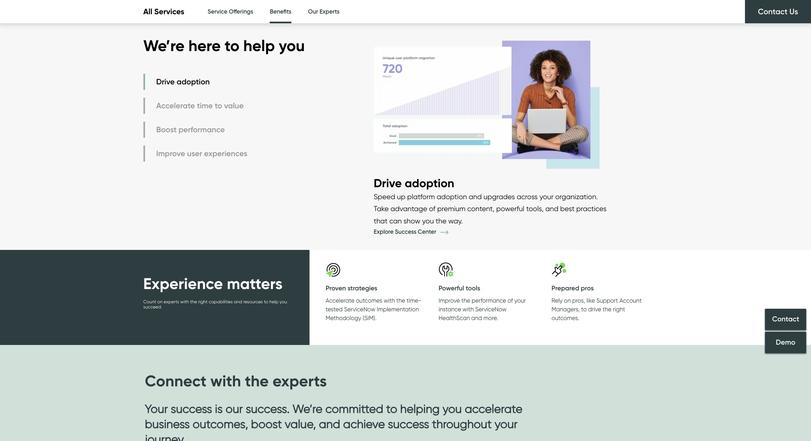 Task type: locate. For each thing, give the bounding box(es) containing it.
drive for drive adoption speed up platform adoption and upgrades across your organization. take advantage of premium content, powerful tools, and best practices that can show you the way.
[[374, 176, 402, 190]]

improve for improve the performance of your instance with servicenow healthscan and more.
[[439, 298, 460, 304]]

to right resources
[[264, 300, 268, 305]]

1 vertical spatial help
[[269, 300, 278, 305]]

accelerate
[[156, 101, 195, 111], [326, 298, 355, 304]]

1 vertical spatial your
[[515, 298, 526, 304]]

value
[[224, 101, 244, 111]]

throughout
[[432, 418, 492, 432]]

prepared pros
[[552, 285, 594, 292]]

right inside count on experts with the right capabilities and resources to help you succeed.
[[198, 300, 208, 305]]

0 vertical spatial performance
[[179, 125, 225, 135]]

1 vertical spatial improve
[[439, 298, 460, 304]]

performance up more.
[[472, 298, 506, 304]]

0 vertical spatial success
[[171, 402, 212, 417]]

show
[[404, 217, 420, 225]]

your
[[145, 402, 168, 417]]

outcomes
[[356, 298, 382, 304]]

right down account
[[613, 306, 625, 313]]

1 horizontal spatial right
[[613, 306, 625, 313]]

we're here to help you
[[143, 36, 305, 55]]

help
[[243, 36, 275, 55], [269, 300, 278, 305]]

and down committed
[[319, 418, 340, 432]]

1 vertical spatial contact
[[772, 315, 799, 324]]

improve up "instance"
[[439, 298, 460, 304]]

explore success center link
[[374, 229, 458, 236]]

accelerate inside accelerate outcomes with the time- tested servicenow implementation methodology (sim).
[[326, 298, 355, 304]]

powerful tools
[[439, 285, 480, 292]]

0 vertical spatial adoption
[[177, 77, 210, 87]]

to inside count on experts with the right capabilities and resources to help you succeed.
[[264, 300, 268, 305]]

the inside improve the performance of your instance with servicenow healthscan and more.
[[462, 298, 470, 304]]

0 horizontal spatial improve
[[156, 149, 185, 159]]

the up success.
[[245, 372, 269, 391]]

improve for improve user experiences
[[156, 149, 185, 159]]

powerful
[[496, 205, 525, 213]]

1 servicenow from the left
[[344, 306, 375, 313]]

committed
[[326, 402, 383, 417]]

1 vertical spatial of
[[508, 298, 513, 304]]

to
[[225, 36, 240, 55], [215, 101, 222, 111], [264, 300, 268, 305], [581, 306, 587, 313], [386, 402, 397, 417]]

1 horizontal spatial of
[[508, 298, 513, 304]]

take
[[374, 205, 389, 213]]

contact up demo on the bottom of the page
[[772, 315, 799, 324]]

account
[[620, 298, 642, 304]]

succeed.
[[143, 305, 162, 310]]

your
[[540, 193, 554, 201], [515, 298, 526, 304], [495, 418, 518, 432]]

drive adoption speed up platform adoption and upgrades across your organization. take advantage of premium content, powerful tools, and best practices that can show you the way.
[[374, 176, 607, 225]]

2 servicenow from the left
[[475, 306, 507, 313]]

improve
[[156, 149, 185, 159], [439, 298, 460, 304]]

all
[[143, 7, 152, 16]]

1 horizontal spatial success
[[388, 418, 429, 432]]

connect with the experts
[[145, 372, 327, 391]]

the up 'implementation'
[[396, 298, 405, 304]]

right inside rely on pros, like support account managers, to drive the right outcomes.
[[613, 306, 625, 313]]

0 vertical spatial your
[[540, 193, 554, 201]]

0 horizontal spatial success
[[171, 402, 212, 417]]

servicenow up more.
[[475, 306, 507, 313]]

0 horizontal spatial experts
[[164, 300, 179, 305]]

your inside your success is our success. we're committed to helping you accelerate business outcomes, boost value, and achieve success throughout your journey.
[[495, 418, 518, 432]]

powerful
[[439, 285, 464, 292]]

0 vertical spatial improve
[[156, 149, 185, 159]]

time-
[[407, 298, 422, 304]]

on inside count on experts with the right capabilities and resources to help you succeed.
[[157, 300, 163, 305]]

and left more.
[[472, 315, 482, 322]]

drive inside drive adoption speed up platform adoption and upgrades across your organization. take advantage of premium content, powerful tools, and best practices that can show you the way.
[[374, 176, 402, 190]]

experts
[[164, 300, 179, 305], [273, 372, 327, 391]]

you inside drive adoption speed up platform adoption and upgrades across your organization. take advantage of premium content, powerful tools, and best practices that can show you the way.
[[422, 217, 434, 225]]

0 vertical spatial contact
[[758, 7, 788, 16]]

with down experience
[[180, 300, 189, 305]]

0 horizontal spatial servicenow
[[344, 306, 375, 313]]

the down experience
[[190, 300, 197, 305]]

0 horizontal spatial we're
[[143, 36, 185, 55]]

1 vertical spatial accelerate
[[326, 298, 355, 304]]

accelerate up tested
[[326, 298, 355, 304]]

time
[[197, 101, 213, 111]]

0 vertical spatial right
[[198, 300, 208, 305]]

to left helping
[[386, 402, 397, 417]]

to down pros,
[[581, 306, 587, 313]]

implementation
[[377, 306, 419, 313]]

that
[[374, 217, 388, 225]]

0 horizontal spatial right
[[198, 300, 208, 305]]

1 horizontal spatial performance
[[472, 298, 506, 304]]

success left the is
[[171, 402, 212, 417]]

experience matters
[[143, 274, 283, 294]]

the left way.
[[436, 217, 447, 225]]

0 vertical spatial drive
[[156, 77, 175, 87]]

with up the is
[[210, 372, 241, 391]]

on inside rely on pros, like support account managers, to drive the right outcomes.
[[564, 298, 571, 304]]

explore
[[374, 229, 394, 236]]

adoption
[[177, 77, 210, 87], [405, 176, 454, 190], [437, 193, 467, 201]]

drive
[[156, 77, 175, 87], [374, 176, 402, 190]]

proven strategies
[[326, 285, 377, 292]]

1 horizontal spatial accelerate
[[326, 298, 355, 304]]

0 vertical spatial of
[[429, 205, 436, 213]]

offerings
[[229, 8, 253, 15]]

0 horizontal spatial drive
[[156, 77, 175, 87]]

with inside improve the performance of your instance with servicenow healthscan and more.
[[463, 306, 474, 313]]

capabilities
[[209, 300, 233, 305]]

1 horizontal spatial improve
[[439, 298, 460, 304]]

and left best
[[546, 205, 559, 213]]

our
[[308, 8, 318, 15]]

on up managers,
[[564, 298, 571, 304]]

0 vertical spatial experts
[[164, 300, 179, 305]]

to inside rely on pros, like support account managers, to drive the right outcomes.
[[581, 306, 587, 313]]

1 horizontal spatial drive
[[374, 176, 402, 190]]

accelerate down drive adoption
[[156, 101, 195, 111]]

and left resources
[[234, 300, 242, 305]]

on
[[564, 298, 571, 304], [157, 300, 163, 305]]

the inside accelerate outcomes with the time- tested servicenow implementation methodology (sim).
[[396, 298, 405, 304]]

1 horizontal spatial on
[[564, 298, 571, 304]]

servicenow down outcomes
[[344, 306, 375, 313]]

our experts
[[308, 8, 340, 15]]

1 vertical spatial adoption
[[405, 176, 454, 190]]

adoption for drive adoption speed up platform adoption and upgrades across your organization. take advantage of premium content, powerful tools, and best practices that can show you the way.
[[405, 176, 454, 190]]

of
[[429, 205, 436, 213], [508, 298, 513, 304]]

adoption up premium
[[437, 193, 467, 201]]

2 vertical spatial your
[[495, 418, 518, 432]]

your inside drive adoption speed up platform adoption and upgrades across your organization. take advantage of premium content, powerful tools, and best practices that can show you the way.
[[540, 193, 554, 201]]

1 horizontal spatial experts
[[273, 372, 327, 391]]

1 horizontal spatial servicenow
[[475, 306, 507, 313]]

we're
[[143, 36, 185, 55], [293, 402, 323, 417]]

servicenow inside improve the performance of your instance with servicenow healthscan and more.
[[475, 306, 507, 313]]

boost
[[251, 418, 282, 432]]

0 horizontal spatial performance
[[179, 125, 225, 135]]

the down powerful tools
[[462, 298, 470, 304]]

rely on pros, like support account managers, to drive the right outcomes.
[[552, 298, 642, 322]]

0 horizontal spatial accelerate
[[156, 101, 195, 111]]

drive for drive adoption
[[156, 77, 175, 87]]

instance
[[439, 306, 461, 313]]

0 horizontal spatial of
[[429, 205, 436, 213]]

with up healthscan
[[463, 306, 474, 313]]

with up 'implementation'
[[384, 298, 395, 304]]

1 horizontal spatial we're
[[293, 402, 323, 417]]

methodology
[[326, 315, 361, 322]]

and
[[469, 193, 482, 201], [546, 205, 559, 213], [234, 300, 242, 305], [472, 315, 482, 322], [319, 418, 340, 432]]

accelerate
[[465, 402, 523, 417]]

1 vertical spatial we're
[[293, 402, 323, 417]]

improve left user
[[156, 149, 185, 159]]

journey.
[[145, 433, 186, 442]]

adoption up accelerate time to value link
[[177, 77, 210, 87]]

advantage
[[391, 205, 427, 213]]

on for experience
[[157, 300, 163, 305]]

drive adoption
[[156, 77, 210, 87]]

accelerate for accelerate time to value
[[156, 101, 195, 111]]

accelerate outcomes with the time- tested servicenow implementation methodology (sim).
[[326, 298, 422, 322]]

1 vertical spatial right
[[613, 306, 625, 313]]

organization.
[[555, 193, 598, 201]]

achieve
[[343, 418, 385, 432]]

right
[[198, 300, 208, 305], [613, 306, 625, 313]]

performance
[[179, 125, 225, 135], [472, 298, 506, 304]]

0 vertical spatial accelerate
[[156, 101, 195, 111]]

0 horizontal spatial on
[[157, 300, 163, 305]]

tested
[[326, 306, 343, 313]]

practices
[[577, 205, 607, 213]]

on right count
[[157, 300, 163, 305]]

us
[[790, 7, 798, 16]]

improve inside improve the performance of your instance with servicenow healthscan and more.
[[439, 298, 460, 304]]

connect
[[145, 372, 207, 391]]

the down support
[[603, 306, 612, 313]]

contact for contact
[[772, 315, 799, 324]]

accelerate time to value link
[[143, 98, 249, 114]]

benefits
[[270, 8, 292, 15]]

adoption up platform
[[405, 176, 454, 190]]

success
[[395, 229, 417, 236]]

drive
[[588, 306, 601, 313]]

performance up improve user experiences
[[179, 125, 225, 135]]

to right here
[[225, 36, 240, 55]]

success down helping
[[388, 418, 429, 432]]

contact left the us
[[758, 7, 788, 16]]

1 vertical spatial performance
[[472, 298, 506, 304]]

value,
[[285, 418, 316, 432]]

your inside improve the performance of your instance with servicenow healthscan and more.
[[515, 298, 526, 304]]

outcomes,
[[193, 418, 248, 432]]

right left capabilities
[[198, 300, 208, 305]]

service offerings link
[[208, 0, 253, 24]]

1 vertical spatial drive
[[374, 176, 402, 190]]

and inside count on experts with the right capabilities and resources to help you succeed.
[[234, 300, 242, 305]]

benefits link
[[270, 0, 292, 25]]

prepared
[[552, 285, 579, 292]]



Task type: describe. For each thing, give the bounding box(es) containing it.
you inside count on experts with the right capabilities and resources to help you succeed.
[[280, 300, 287, 305]]

up
[[397, 193, 406, 201]]

we're inside your success is our success. we're committed to helping you accelerate business outcomes, boost value, and achieve success throughout your journey.
[[293, 402, 323, 417]]

drive adoption link
[[143, 74, 249, 90]]

0 vertical spatial we're
[[143, 36, 185, 55]]

improve user experiences link
[[143, 146, 249, 162]]

improve the performance of your instance with servicenow healthscan and more.
[[439, 298, 526, 322]]

user
[[187, 149, 202, 159]]

premium
[[437, 205, 466, 213]]

your success is our success. we're committed to helping you accelerate business outcomes, boost value, and achieve success throughout your journey.
[[145, 402, 523, 442]]

platform
[[407, 193, 435, 201]]

to right time
[[215, 101, 222, 111]]

service offerings
[[208, 8, 253, 15]]

across
[[517, 193, 538, 201]]

can
[[389, 217, 402, 225]]

the inside count on experts with the right capabilities and resources to help you succeed.
[[190, 300, 197, 305]]

boost performance
[[156, 125, 225, 135]]

content,
[[467, 205, 495, 213]]

0 vertical spatial help
[[243, 36, 275, 55]]

contact us
[[758, 7, 798, 16]]

service
[[208, 8, 227, 15]]

proven
[[326, 285, 346, 292]]

explore success center
[[374, 229, 438, 236]]

here
[[188, 36, 221, 55]]

business
[[145, 418, 190, 432]]

with inside count on experts with the right capabilities and resources to help you succeed.
[[180, 300, 189, 305]]

and inside your success is our success. we're committed to helping you accelerate business outcomes, boost value, and achieve success throughout your journey.
[[319, 418, 340, 432]]

center
[[418, 229, 436, 236]]

2 vertical spatial adoption
[[437, 193, 467, 201]]

way.
[[448, 217, 463, 225]]

accelerate time to value
[[156, 101, 244, 111]]

pros,
[[572, 298, 585, 304]]

our experts link
[[308, 0, 340, 24]]

and up content,
[[469, 193, 482, 201]]

is
[[215, 402, 223, 417]]

experts inside count on experts with the right capabilities and resources to help you succeed.
[[164, 300, 179, 305]]

managers,
[[552, 306, 580, 313]]

expert advice increases adoption image
[[374, 28, 614, 176]]

performance inside boost performance link
[[179, 125, 225, 135]]

matters
[[227, 274, 283, 294]]

improve user experiences
[[156, 149, 247, 159]]

speed
[[374, 193, 395, 201]]

resources
[[243, 300, 263, 305]]

experts
[[320, 8, 340, 15]]

adoption for drive adoption
[[177, 77, 210, 87]]

1 vertical spatial experts
[[273, 372, 327, 391]]

our
[[226, 402, 243, 417]]

accelerate for accelerate outcomes with the time- tested servicenow implementation methodology (sim).
[[326, 298, 355, 304]]

contact for contact us
[[758, 7, 788, 16]]

and inside improve the performance of your instance with servicenow healthscan and more.
[[472, 315, 482, 322]]

1 vertical spatial success
[[388, 418, 429, 432]]

tools,
[[526, 205, 544, 213]]

rely
[[552, 298, 563, 304]]

contact us link
[[745, 0, 811, 23]]

count on experts with the right capabilities and resources to help you succeed.
[[143, 300, 287, 310]]

demo link
[[765, 332, 806, 354]]

all services
[[143, 7, 184, 16]]

success.
[[246, 402, 290, 417]]

the inside drive adoption speed up platform adoption and upgrades across your organization. take advantage of premium content, powerful tools, and best practices that can show you the way.
[[436, 217, 447, 225]]

contact link
[[765, 309, 806, 331]]

boost
[[156, 125, 177, 135]]

like
[[587, 298, 595, 304]]

more.
[[484, 315, 498, 322]]

helping
[[400, 402, 440, 417]]

demo
[[776, 338, 796, 347]]

support
[[597, 298, 618, 304]]

on for prepared
[[564, 298, 571, 304]]

boost performance link
[[143, 122, 249, 138]]

(sim).
[[363, 315, 377, 322]]

tools
[[466, 285, 480, 292]]

help inside count on experts with the right capabilities and resources to help you succeed.
[[269, 300, 278, 305]]

healthscan
[[439, 315, 470, 322]]

strategies
[[348, 285, 377, 292]]

the inside rely on pros, like support account managers, to drive the right outcomes.
[[603, 306, 612, 313]]

outcomes.
[[552, 315, 579, 322]]

of inside drive adoption speed up platform adoption and upgrades across your organization. take advantage of premium content, powerful tools, and best practices that can show you the way.
[[429, 205, 436, 213]]

upgrades
[[484, 193, 515, 201]]

of inside improve the performance of your instance with servicenow healthscan and more.
[[508, 298, 513, 304]]

services
[[154, 7, 184, 16]]

you inside your success is our success. we're committed to helping you accelerate business outcomes, boost value, and achieve success throughout your journey.
[[443, 402, 462, 417]]

pros
[[581, 285, 594, 292]]

experience
[[143, 274, 223, 294]]

count
[[143, 300, 156, 305]]

with inside accelerate outcomes with the time- tested servicenow implementation methodology (sim).
[[384, 298, 395, 304]]

performance inside improve the performance of your instance with servicenow healthscan and more.
[[472, 298, 506, 304]]

servicenow inside accelerate outcomes with the time- tested servicenow implementation methodology (sim).
[[344, 306, 375, 313]]

experiences
[[204, 149, 247, 159]]

to inside your success is our success. we're committed to helping you accelerate business outcomes, boost value, and achieve success throughout your journey.
[[386, 402, 397, 417]]



Task type: vqa. For each thing, say whether or not it's contained in the screenshot.
Improve
yes



